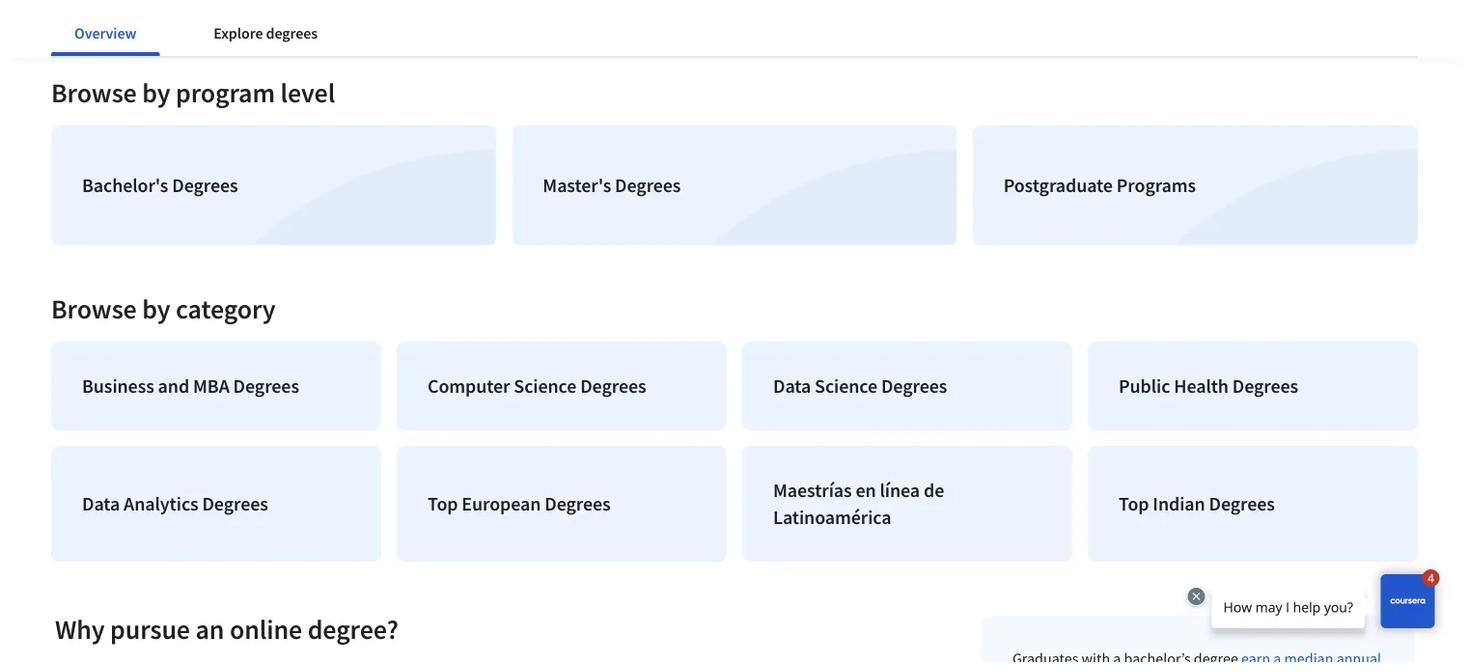 Task type: describe. For each thing, give the bounding box(es) containing it.
science for computer
[[514, 374, 577, 398]]

degrees for data science degrees
[[882, 374, 948, 398]]

public health degrees link
[[1088, 342, 1419, 430]]

why
[[55, 612, 105, 646]]

computer
[[428, 374, 510, 398]]

why pursue an online degree?
[[55, 612, 399, 646]]

list for browse by program level
[[43, 118, 1426, 253]]

degrees for public health degrees
[[1233, 374, 1299, 398]]

data for data science degrees
[[773, 374, 811, 398]]

data analytics degrees link
[[51, 446, 381, 562]]

maestrías
[[773, 478, 852, 502]]

program
[[176, 76, 275, 109]]

degree?
[[308, 612, 399, 646]]

mba
[[193, 374, 230, 398]]

maestrías en línea de latinoamérica
[[773, 478, 945, 529]]

de
[[924, 478, 945, 502]]

degrees for data analytics degrees
[[202, 492, 268, 516]]

browse by program level
[[51, 76, 335, 109]]

línea
[[880, 478, 920, 502]]

business and mba degrees
[[82, 374, 299, 398]]

browse by category
[[51, 292, 276, 326]]

postgraduate programs link
[[973, 125, 1419, 245]]

latinoamérica
[[773, 505, 892, 529]]

degrees inside bachelor's degrees link
[[172, 173, 238, 197]]

data for data analytics degrees
[[82, 492, 120, 516]]

computer science degrees link
[[397, 342, 727, 430]]

master's degrees link
[[512, 125, 958, 245]]

category
[[176, 292, 276, 326]]

business and mba degrees link
[[51, 342, 381, 430]]

indian
[[1153, 492, 1206, 516]]

maestrías en línea de latinoamérica link
[[743, 446, 1073, 562]]

analytics
[[124, 492, 198, 516]]

explore degrees button
[[191, 10, 341, 56]]

degrees inside master's degrees link
[[615, 173, 681, 197]]

overview button
[[51, 10, 160, 56]]

and
[[158, 374, 189, 398]]

overview
[[74, 23, 136, 42]]

level
[[280, 76, 335, 109]]

science for data
[[815, 374, 878, 398]]

data analytics degrees
[[82, 492, 268, 516]]

top for top european degrees
[[428, 492, 458, 516]]



Task type: vqa. For each thing, say whether or not it's contained in the screenshot.
IBM image
no



Task type: locate. For each thing, give the bounding box(es) containing it.
2 science from the left
[[815, 374, 878, 398]]

list containing bachelor's degrees
[[43, 118, 1426, 253]]

top inside "link"
[[428, 492, 458, 516]]

tab list containing overview
[[51, 10, 372, 56]]

0 vertical spatial data
[[773, 374, 811, 398]]

pursue
[[110, 612, 190, 646]]

list
[[43, 118, 1426, 253], [43, 334, 1426, 569]]

1 vertical spatial browse
[[51, 292, 137, 326]]

1 horizontal spatial top
[[1119, 492, 1150, 516]]

0 horizontal spatial top
[[428, 492, 458, 516]]

online
[[230, 612, 302, 646]]

master's
[[543, 173, 611, 197]]

european
[[462, 492, 541, 516]]

0 horizontal spatial data
[[82, 492, 120, 516]]

browse down overview button
[[51, 76, 137, 109]]

1 horizontal spatial science
[[815, 374, 878, 398]]

top left indian
[[1119, 492, 1150, 516]]

top indian degrees
[[1119, 492, 1275, 516]]

explore
[[214, 23, 263, 42]]

by left category
[[142, 292, 170, 326]]

list containing business and mba degrees
[[43, 334, 1426, 569]]

degrees for top european degrees
[[545, 492, 611, 516]]

1 by from the top
[[142, 76, 170, 109]]

2 by from the top
[[142, 292, 170, 326]]

0 horizontal spatial science
[[514, 374, 577, 398]]

business
[[82, 374, 154, 398]]

en
[[856, 478, 876, 502]]

0 vertical spatial browse
[[51, 76, 137, 109]]

degrees inside data science degrees link
[[882, 374, 948, 398]]

degrees inside computer science degrees link
[[581, 374, 646, 398]]

2 top from the left
[[1119, 492, 1150, 516]]

1 browse from the top
[[51, 76, 137, 109]]

by for program
[[142, 76, 170, 109]]

top european degrees
[[428, 492, 611, 516]]

2 list from the top
[[43, 334, 1426, 569]]

top european degrees link
[[397, 446, 727, 562]]

1 list from the top
[[43, 118, 1426, 253]]

tab list
[[51, 10, 372, 56]]

1 top from the left
[[428, 492, 458, 516]]

explore degrees
[[214, 23, 318, 42]]

public health degrees
[[1119, 374, 1299, 398]]

browse for browse by program level
[[51, 76, 137, 109]]

data science degrees
[[773, 374, 948, 398]]

browse up "business"
[[51, 292, 137, 326]]

2 browse from the top
[[51, 292, 137, 326]]

1 vertical spatial list
[[43, 334, 1426, 569]]

degrees for top indian degrees
[[1210, 492, 1275, 516]]

programs
[[1117, 173, 1196, 197]]

postgraduate
[[1004, 173, 1113, 197]]

browse for browse by category
[[51, 292, 137, 326]]

public
[[1119, 374, 1171, 398]]

postgraduate programs
[[1004, 173, 1196, 197]]

degrees inside top european degrees "link"
[[545, 492, 611, 516]]

bachelor's
[[82, 173, 168, 197]]

by for category
[[142, 292, 170, 326]]

by left program
[[142, 76, 170, 109]]

science
[[514, 374, 577, 398], [815, 374, 878, 398]]

degrees inside data analytics degrees link
[[202, 492, 268, 516]]

health
[[1174, 374, 1229, 398]]

degrees inside top indian degrees link
[[1210, 492, 1275, 516]]

top
[[428, 492, 458, 516], [1119, 492, 1150, 516]]

top indian degrees link
[[1088, 446, 1419, 562]]

degrees
[[172, 173, 238, 197], [615, 173, 681, 197], [233, 374, 299, 398], [581, 374, 646, 398], [882, 374, 948, 398], [1233, 374, 1299, 398], [202, 492, 268, 516], [545, 492, 611, 516], [1210, 492, 1275, 516]]

an
[[195, 612, 224, 646]]

data science degrees link
[[743, 342, 1073, 430]]

1 science from the left
[[514, 374, 577, 398]]

list for browse by category
[[43, 334, 1426, 569]]

master's degrees
[[543, 173, 681, 197]]

browse
[[51, 76, 137, 109], [51, 292, 137, 326]]

by
[[142, 76, 170, 109], [142, 292, 170, 326]]

data
[[773, 374, 811, 398], [82, 492, 120, 516]]

1 horizontal spatial data
[[773, 374, 811, 398]]

computer science degrees
[[428, 374, 646, 398]]

0 vertical spatial list
[[43, 118, 1426, 253]]

top left european
[[428, 492, 458, 516]]

top for top indian degrees
[[1119, 492, 1150, 516]]

bachelor's degrees
[[82, 173, 238, 197]]

degrees
[[266, 23, 318, 42]]

bachelor's degrees link
[[51, 125, 497, 245]]

degrees inside "business and mba degrees" link
[[233, 374, 299, 398]]

0 vertical spatial by
[[142, 76, 170, 109]]

degrees inside public health degrees link
[[1233, 374, 1299, 398]]

degrees for computer science degrees
[[581, 374, 646, 398]]

1 vertical spatial data
[[82, 492, 120, 516]]

1 vertical spatial by
[[142, 292, 170, 326]]



